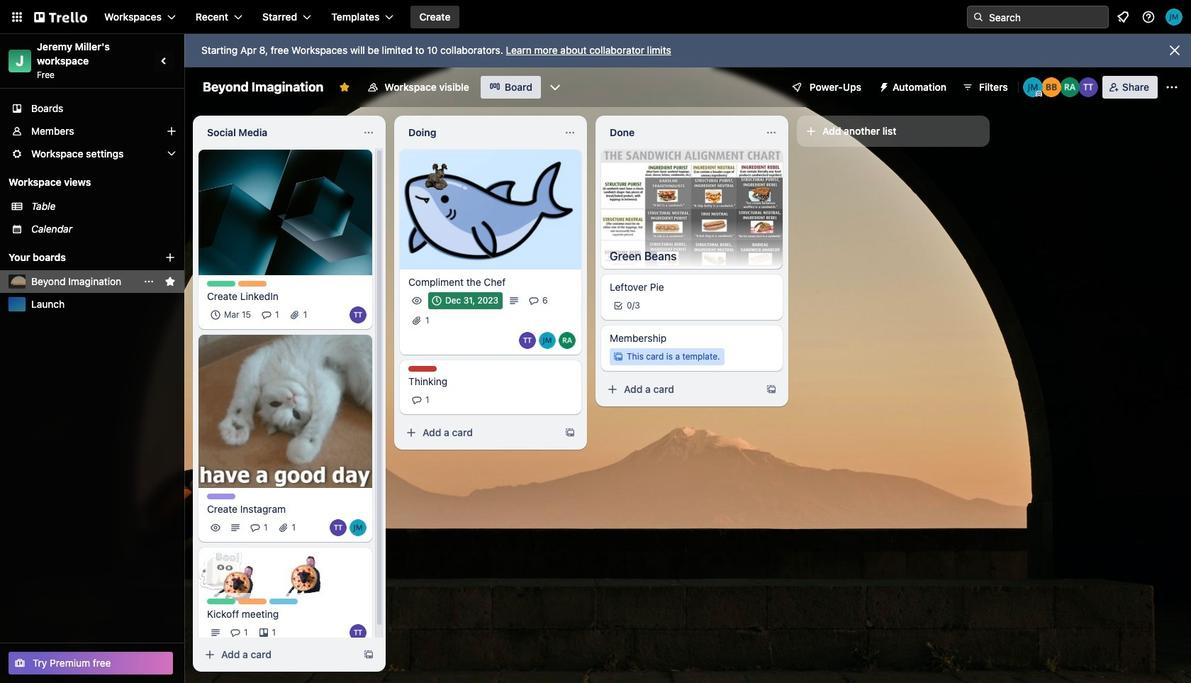 Task type: vqa. For each thing, say whether or not it's contained in the screenshot.
from at the left top of the page
no



Task type: describe. For each thing, give the bounding box(es) containing it.
add board image
[[165, 252, 176, 263]]

color: sky, title: "sparkling" element
[[270, 599, 298, 604]]

this member is an admin of this board. image
[[1036, 91, 1042, 97]]

color: purple, title: none image
[[207, 494, 235, 499]]

1 horizontal spatial create from template… image
[[565, 427, 576, 438]]

color: orange, title: none image
[[238, 281, 267, 286]]

search image
[[973, 11, 984, 23]]

0 vertical spatial terry turtle (terryturtle) image
[[330, 519, 347, 536]]

0 notifications image
[[1115, 9, 1132, 26]]

1 vertical spatial create from template… image
[[363, 649, 374, 660]]

0 horizontal spatial https://media3.giphy.com/media/uzbc1merae75kv3oqd/100w.gif?cid=ad960664cgd8q560jl16i4tqsq6qk30rgh2t6st4j6ihzo35&ep=v1_stickers_search&rid=100w.gif&ct=s image
[[210, 551, 262, 604]]

color: bold red, title: "thoughts" element
[[409, 366, 437, 371]]

bob builder (bobbuilder40) image
[[1042, 77, 1062, 97]]

Board name text field
[[196, 76, 331, 99]]

board actions menu image
[[143, 276, 155, 287]]

sm image
[[873, 76, 893, 96]]

1 vertical spatial jeremy miller (jeremymiller198) image
[[350, 519, 367, 536]]

color: orange, title: none image
[[238, 599, 267, 604]]

color: green, title: none image for color: orange, title: none image
[[207, 281, 235, 286]]

1 vertical spatial terry turtle (terryturtle) image
[[350, 624, 367, 641]]



Task type: locate. For each thing, give the bounding box(es) containing it.
your boards with 2 items element
[[9, 249, 143, 266]]

primary element
[[0, 0, 1192, 34]]

terry turtle (terryturtle) image
[[1079, 77, 1098, 97], [350, 306, 367, 323], [519, 332, 536, 349]]

customize views image
[[548, 80, 562, 94]]

0 vertical spatial color: green, title: none image
[[207, 281, 235, 286]]

1 color: green, title: none image from the top
[[207, 281, 235, 286]]

back to home image
[[34, 6, 87, 28]]

show menu image
[[1165, 80, 1179, 94]]

None text field
[[400, 121, 559, 144]]

1 horizontal spatial jeremy miller (jeremymiller198) image
[[1166, 9, 1183, 26]]

0 horizontal spatial create from template… image
[[363, 649, 374, 660]]

0 horizontal spatial terry turtle (terryturtle) image
[[330, 519, 347, 536]]

workspace navigation collapse icon image
[[155, 51, 174, 71]]

1 horizontal spatial terry turtle (terryturtle) image
[[519, 332, 536, 349]]

2 color: green, title: none image from the top
[[207, 599, 235, 604]]

jeremy miller (jeremymiller198) image inside primary element
[[1166, 9, 1183, 26]]

0 vertical spatial jeremy miller (jeremymiller198) image
[[1023, 77, 1043, 97]]

jeremy miller (jeremymiller198) image
[[1166, 9, 1183, 26], [350, 519, 367, 536]]

open information menu image
[[1142, 10, 1156, 24]]

0 horizontal spatial jeremy miller (jeremymiller198) image
[[350, 519, 367, 536]]

None checkbox
[[428, 292, 503, 309], [207, 306, 255, 323], [428, 292, 503, 309], [207, 306, 255, 323]]

color: green, title: none image left color: orange, title: none image
[[207, 281, 235, 286]]

2 horizontal spatial terry turtle (terryturtle) image
[[1079, 77, 1098, 97]]

1 vertical spatial jeremy miller (jeremymiller198) image
[[539, 332, 556, 349]]

color: green, title: none image
[[207, 281, 235, 286], [207, 599, 235, 604]]

color: green, title: none image for color: orange, title: none icon in the left bottom of the page
[[207, 599, 235, 604]]

None text field
[[199, 121, 357, 144], [601, 121, 760, 144], [199, 121, 357, 144], [601, 121, 760, 144]]

create from template… image
[[565, 427, 576, 438], [363, 649, 374, 660]]

1 horizontal spatial https://media3.giphy.com/media/uzbc1merae75kv3oqd/100w.gif?cid=ad960664cgd8q560jl16i4tqsq6qk30rgh2t6st4j6ihzo35&ep=v1_stickers_search&rid=100w.gif&ct=s image
[[275, 546, 327, 598]]

ruby anderson (rubyanderson7) image
[[1060, 77, 1080, 97], [559, 332, 576, 349]]

https://media3.giphy.com/media/uzbc1merae75kv3oqd/100w.gif?cid=ad960664cgd8q560jl16i4tqsq6qk30rgh2t6st4j6ihzo35&ep=v1_stickers_search&rid=100w.gif&ct=s image
[[275, 546, 327, 598], [210, 551, 262, 604]]

0 vertical spatial terry turtle (terryturtle) image
[[1079, 77, 1098, 97]]

1 vertical spatial terry turtle (terryturtle) image
[[350, 306, 367, 323]]

jeremy miller (jeremymiller198) image
[[1023, 77, 1043, 97], [539, 332, 556, 349]]

0 horizontal spatial terry turtle (terryturtle) image
[[350, 306, 367, 323]]

https://media3.giphy.com/media/uzbc1merae75kv3oqd/100w.gif?cid=ad960664cgd8q560jl16i4tqsq6qk30rgh2t6st4j6ihzo35&ep=v1_stickers_search&rid=100w.gif&ct=s image up the color: sky, title: "sparkling" element
[[275, 546, 327, 598]]

0 horizontal spatial jeremy miller (jeremymiller198) image
[[539, 332, 556, 349]]

1 horizontal spatial terry turtle (terryturtle) image
[[350, 624, 367, 641]]

2 vertical spatial terry turtle (terryturtle) image
[[519, 332, 536, 349]]

create from template… image
[[766, 384, 777, 395]]

star or unstar board image
[[339, 82, 351, 93]]

0 vertical spatial jeremy miller (jeremymiller198) image
[[1166, 9, 1183, 26]]

pete ghost image
[[198, 548, 243, 593]]

terry turtle (terryturtle) image
[[330, 519, 347, 536], [350, 624, 367, 641]]

1 vertical spatial color: green, title: none image
[[207, 599, 235, 604]]

0 vertical spatial create from template… image
[[565, 427, 576, 438]]

0 vertical spatial ruby anderson (rubyanderson7) image
[[1060, 77, 1080, 97]]

starred icon image
[[165, 276, 176, 287]]

Search field
[[984, 6, 1109, 28]]

1 vertical spatial ruby anderson (rubyanderson7) image
[[559, 332, 576, 349]]

color: green, title: none image left color: orange, title: none icon in the left bottom of the page
[[207, 599, 235, 604]]

1 horizontal spatial jeremy miller (jeremymiller198) image
[[1023, 77, 1043, 97]]

1 horizontal spatial ruby anderson (rubyanderson7) image
[[1060, 77, 1080, 97]]

https://media1.giphy.com/media/3ov9jucrjra1ggg9vu/100w.gif?cid=ad960664cgd8q560jl16i4tqsq6qk30rgh2t6st4j6ihzo35&ep=v1_stickers_search&rid=100w.gif&ct=s image
[[417, 149, 464, 196]]

https://media3.giphy.com/media/uzbc1merae75kv3oqd/100w.gif?cid=ad960664cgd8q560jl16i4tqsq6qk30rgh2t6st4j6ihzo35&ep=v1_stickers_search&rid=100w.gif&ct=s image left the color: sky, title: "sparkling" element
[[210, 551, 262, 604]]

0 horizontal spatial ruby anderson (rubyanderson7) image
[[559, 332, 576, 349]]



